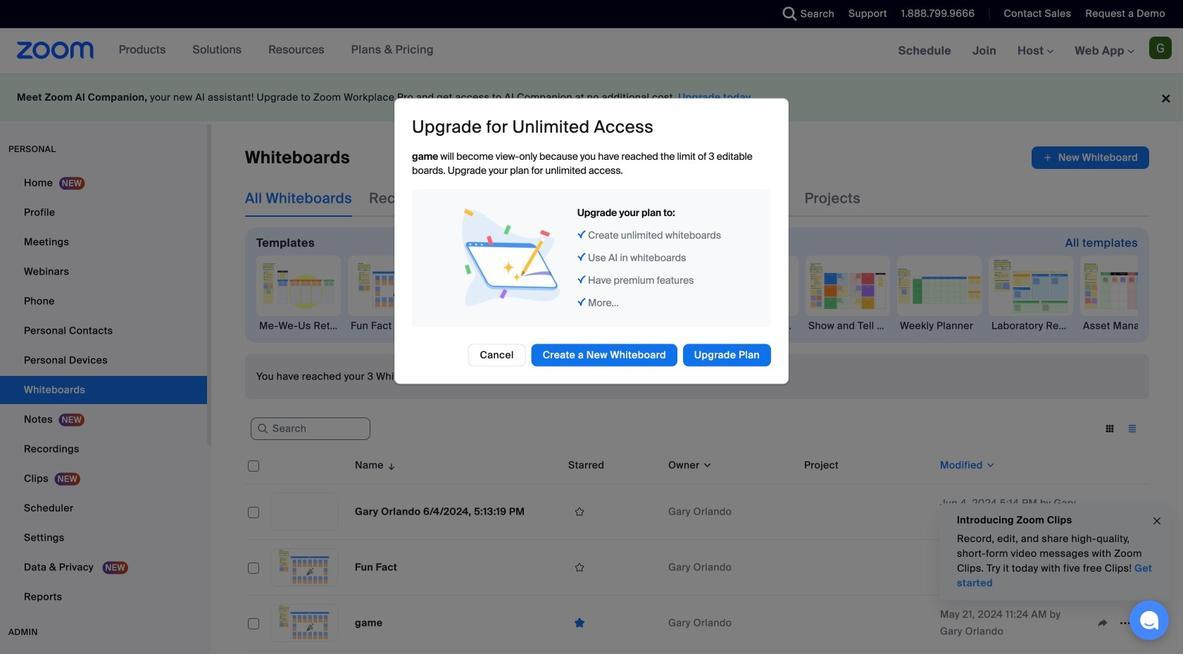 Task type: locate. For each thing, give the bounding box(es) containing it.
3 cell from the top
[[799, 596, 935, 652]]

application for thumbnail of gary orlando 6/4/2024, 5:13:19 pm
[[569, 502, 657, 523]]

0 vertical spatial cell
[[799, 510, 935, 515]]

thumbnail of gary orlando 6/4/2024, 5:13:19 pm image
[[271, 494, 338, 531]]

banner
[[0, 28, 1184, 74]]

application for thumbnail of game
[[569, 613, 657, 635]]

cell
[[799, 510, 935, 515], [799, 565, 935, 571], [799, 596, 935, 652]]

0 vertical spatial fun fact element
[[348, 319, 433, 333]]

application for thumbnail of fun fact
[[569, 557, 657, 579]]

asset management element
[[1081, 319, 1165, 333]]

learning experience canvas element
[[440, 319, 524, 333]]

weekly schedule element
[[715, 319, 799, 333]]

2 vertical spatial cell
[[799, 596, 935, 652]]

tabs of all whiteboard page tab list
[[245, 180, 861, 217]]

dialog
[[395, 98, 789, 384]]

thumbnail of game image
[[271, 605, 338, 642]]

show and tell with a twist element
[[806, 319, 891, 333]]

1 vertical spatial cell
[[799, 565, 935, 571]]

meetings navigation
[[888, 28, 1184, 74]]

game element
[[355, 617, 383, 630]]

application
[[245, 448, 1150, 652], [569, 502, 657, 523], [569, 557, 657, 579], [569, 613, 657, 635]]

footer
[[0, 73, 1184, 122]]

close image
[[1152, 514, 1163, 530]]

heading
[[412, 116, 654, 138]]

list mode, selected image
[[1122, 423, 1144, 436]]

fun fact element
[[348, 319, 433, 333], [355, 561, 398, 574]]

laboratory report element
[[989, 319, 1074, 333]]

arrow down image
[[384, 457, 397, 474]]

grid mode, not selected image
[[1099, 423, 1122, 436]]

1 cell from the top
[[799, 510, 935, 515]]

2 cell from the top
[[799, 565, 935, 571]]



Task type: vqa. For each thing, say whether or not it's contained in the screenshot.
window new icon
no



Task type: describe. For each thing, give the bounding box(es) containing it.
uml class diagram element
[[623, 319, 707, 333]]

personal menu menu
[[0, 169, 207, 613]]

cell for application for thumbnail of game
[[799, 596, 935, 652]]

digital marketing canvas element
[[531, 319, 616, 333]]

gary orlando 6/4/2024, 5:13:19 pm element
[[355, 506, 525, 519]]

cell for thumbnail of gary orlando 6/4/2024, 5:13:19 pm's application
[[799, 510, 935, 515]]

weekly planner element
[[898, 319, 982, 333]]

me-we-us retrospective element
[[256, 319, 341, 333]]

cell for application corresponding to thumbnail of fun fact
[[799, 565, 935, 571]]

1 vertical spatial fun fact element
[[355, 561, 398, 574]]

thumbnail of fun fact image
[[271, 550, 338, 586]]

product information navigation
[[94, 28, 445, 73]]

open chat image
[[1140, 611, 1160, 631]]



